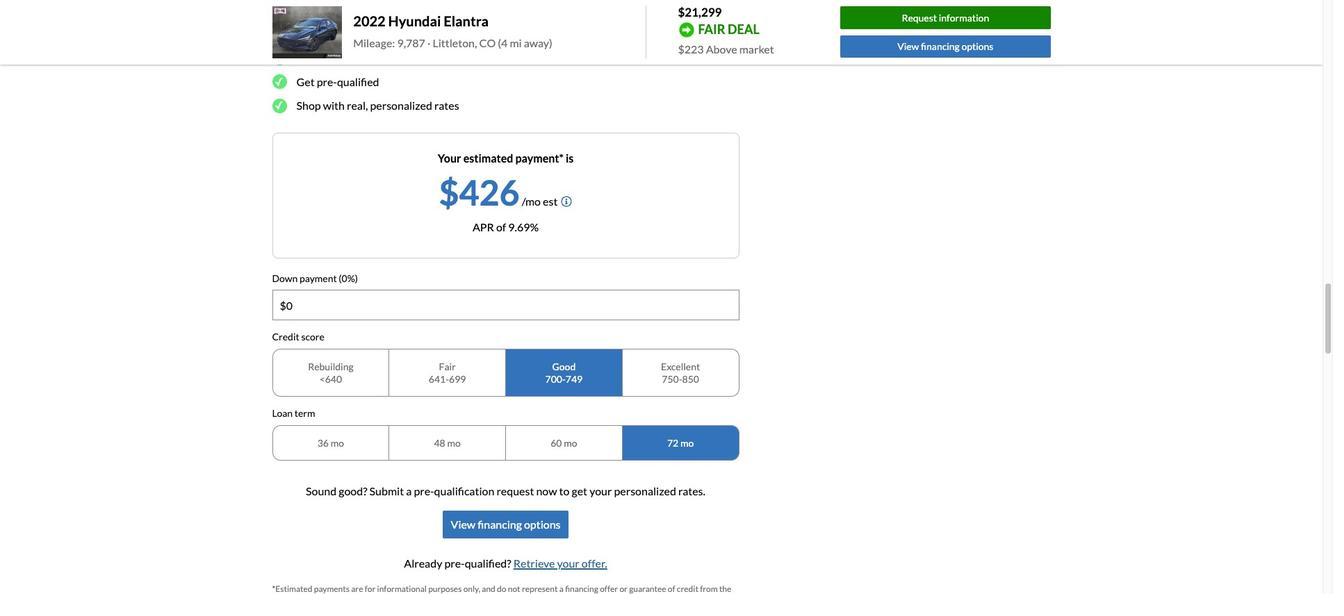 Task type: vqa. For each thing, say whether or not it's contained in the screenshot.
at
no



Task type: describe. For each thing, give the bounding box(es) containing it.
$426
[[439, 171, 520, 213]]

deal
[[728, 21, 760, 37]]

<640
[[320, 373, 342, 385]]

get
[[572, 485, 588, 498]]

your estimated payment* is
[[438, 151, 574, 165]]

to
[[559, 485, 570, 498]]

2 vertical spatial your
[[557, 557, 580, 571]]

·
[[428, 36, 431, 50]]

elantra
[[444, 13, 489, 29]]

above
[[706, 42, 738, 55]]

in
[[329, 14, 342, 32]]

60 mo
[[551, 437, 577, 449]]

2022 hyundai elantra image
[[272, 6, 342, 59]]

60
[[551, 437, 562, 449]]

request information button
[[841, 6, 1051, 29]]

retrieve your offer. link
[[514, 557, 608, 571]]

good 700-749
[[546, 361, 583, 385]]

get
[[297, 75, 315, 88]]

48 mo
[[434, 437, 461, 449]]

finance
[[272, 14, 326, 32]]

loan
[[272, 408, 293, 419]]

down payment (0%)
[[272, 272, 358, 284]]

estimate
[[297, 51, 340, 64]]

apr
[[473, 220, 494, 233]]

$426 /mo est
[[439, 171, 558, 213]]

down
[[272, 272, 298, 284]]

mi
[[510, 36, 522, 50]]

advance
[[345, 14, 402, 32]]

9,787
[[397, 36, 425, 50]]

0 horizontal spatial view financing options button
[[443, 511, 569, 539]]

1 vertical spatial view financing options
[[451, 518, 561, 532]]

850
[[683, 373, 699, 385]]

mileage:
[[353, 36, 395, 50]]

mo for 36 mo
[[331, 437, 344, 449]]

sound good? submit a pre-qualification request now to get your personalized rates.
[[306, 485, 706, 498]]

9.69%
[[509, 220, 539, 233]]

credit score
[[272, 331, 325, 343]]

score
[[301, 331, 325, 343]]

request information
[[902, 12, 990, 23]]

estimated
[[464, 151, 513, 165]]

information
[[939, 12, 990, 23]]

now
[[536, 485, 557, 498]]

of
[[496, 220, 506, 233]]

with
[[323, 99, 345, 112]]

credit
[[272, 331, 299, 343]]

749
[[566, 373, 583, 385]]

pre- for get
[[317, 75, 337, 88]]

good
[[552, 361, 576, 373]]

641-
[[429, 373, 449, 385]]

already pre-qualified? retrieve your offer.
[[404, 557, 608, 571]]

estimate your payment
[[297, 51, 409, 64]]

/mo
[[522, 194, 541, 208]]

72 mo
[[668, 437, 694, 449]]

market
[[740, 42, 774, 55]]

your
[[438, 151, 461, 165]]

0 vertical spatial personalized
[[370, 99, 432, 112]]

2 horizontal spatial your
[[590, 485, 612, 498]]

1 vertical spatial options
[[524, 518, 561, 532]]

0 horizontal spatial financing
[[478, 518, 522, 532]]

(0%)
[[339, 272, 358, 284]]

qualified
[[337, 75, 379, 88]]



Task type: locate. For each thing, give the bounding box(es) containing it.
sound
[[306, 485, 337, 498]]

mo right 48
[[447, 437, 461, 449]]

Down payment (0%) text field
[[273, 291, 739, 320]]

view financing options button down request information button
[[841, 35, 1051, 58]]

$223 above market
[[678, 42, 774, 55]]

your left offer. at the left bottom of page
[[557, 557, 580, 571]]

your
[[342, 51, 364, 64], [590, 485, 612, 498], [557, 557, 580, 571]]

pre- right already
[[445, 557, 465, 571]]

0 horizontal spatial view financing options
[[451, 518, 561, 532]]

48
[[434, 437, 446, 449]]

real,
[[347, 99, 368, 112]]

pre- right get
[[317, 75, 337, 88]]

2022 hyundai elantra mileage: 9,787 · littleton, co (4 mi away)
[[353, 13, 553, 50]]

view financing options down sound good? submit a pre-qualification request now to get your personalized rates.
[[451, 518, 561, 532]]

2 horizontal spatial pre-
[[445, 557, 465, 571]]

view financing options down request information button
[[898, 41, 994, 52]]

request
[[497, 485, 534, 498]]

1 mo from the left
[[331, 437, 344, 449]]

your up the qualified on the left top
[[342, 51, 364, 64]]

0 horizontal spatial pre-
[[317, 75, 337, 88]]

info circle image
[[561, 196, 573, 207]]

4 mo from the left
[[681, 437, 694, 449]]

fair
[[698, 21, 726, 37]]

mo right the 60
[[564, 437, 577, 449]]

1 horizontal spatial view financing options button
[[841, 35, 1051, 58]]

is
[[566, 151, 574, 165]]

3 mo from the left
[[564, 437, 577, 449]]

0 vertical spatial options
[[962, 41, 994, 52]]

fair
[[439, 361, 456, 373]]

shop with real, personalized rates
[[297, 99, 459, 112]]

view down 'request'
[[898, 41, 920, 52]]

apr of 9.69%
[[473, 220, 539, 233]]

0 vertical spatial financing
[[921, 41, 960, 52]]

mo right 36
[[331, 437, 344, 449]]

0 vertical spatial your
[[342, 51, 364, 64]]

0 vertical spatial pre-
[[317, 75, 337, 88]]

0 horizontal spatial your
[[342, 51, 364, 64]]

36
[[318, 437, 329, 449]]

mo
[[331, 437, 344, 449], [447, 437, 461, 449], [564, 437, 577, 449], [681, 437, 694, 449]]

rebuilding <640
[[308, 361, 354, 385]]

qualified?
[[465, 557, 512, 571]]

0 vertical spatial view
[[898, 41, 920, 52]]

mo right 72
[[681, 437, 694, 449]]

get pre-qualified
[[297, 75, 379, 88]]

0 horizontal spatial payment
[[300, 272, 337, 284]]

submit
[[370, 485, 404, 498]]

est
[[543, 194, 558, 208]]

options
[[962, 41, 994, 52], [524, 518, 561, 532]]

finance in advance
[[272, 14, 402, 32]]

your right get
[[590, 485, 612, 498]]

a
[[406, 485, 412, 498]]

view financing options
[[898, 41, 994, 52], [451, 518, 561, 532]]

personalized
[[370, 99, 432, 112], [614, 485, 677, 498]]

options down 'information' at right top
[[962, 41, 994, 52]]

financing down request information button
[[921, 41, 960, 52]]

1 vertical spatial financing
[[478, 518, 522, 532]]

$223
[[678, 42, 704, 55]]

0 vertical spatial payment
[[366, 51, 409, 64]]

1 vertical spatial view financing options button
[[443, 511, 569, 539]]

0 horizontal spatial view
[[451, 518, 476, 532]]

financing
[[921, 41, 960, 52], [478, 518, 522, 532]]

1 horizontal spatial view
[[898, 41, 920, 52]]

offer.
[[582, 557, 608, 571]]

already
[[404, 557, 442, 571]]

view financing options button down sound good? submit a pre-qualification request now to get your personalized rates.
[[443, 511, 569, 539]]

fair 641-699
[[429, 361, 466, 385]]

payment
[[366, 51, 409, 64], [300, 272, 337, 284]]

options down now
[[524, 518, 561, 532]]

rebuilding
[[308, 361, 354, 373]]

pre-
[[317, 75, 337, 88], [414, 485, 434, 498], [445, 557, 465, 571]]

shop
[[297, 99, 321, 112]]

fair deal
[[698, 21, 760, 37]]

1 horizontal spatial payment
[[366, 51, 409, 64]]

0 vertical spatial view financing options button
[[841, 35, 1051, 58]]

700-
[[546, 373, 566, 385]]

0 vertical spatial view financing options
[[898, 41, 994, 52]]

0 horizontal spatial personalized
[[370, 99, 432, 112]]

mo for 48 mo
[[447, 437, 461, 449]]

excellent 750-850
[[661, 361, 700, 385]]

(4
[[498, 36, 508, 50]]

mo for 60 mo
[[564, 437, 577, 449]]

view financing options button
[[841, 35, 1051, 58], [443, 511, 569, 539]]

699
[[449, 373, 466, 385]]

1 horizontal spatial financing
[[921, 41, 960, 52]]

1 horizontal spatial options
[[962, 41, 994, 52]]

qualification
[[434, 485, 495, 498]]

loan term
[[272, 408, 315, 419]]

excellent
[[661, 361, 700, 373]]

2 mo from the left
[[447, 437, 461, 449]]

payment left the (0%)
[[300, 272, 337, 284]]

1 vertical spatial payment
[[300, 272, 337, 284]]

pre- for already
[[445, 557, 465, 571]]

pre- right a
[[414, 485, 434, 498]]

1 horizontal spatial pre-
[[414, 485, 434, 498]]

1 vertical spatial view
[[451, 518, 476, 532]]

financing down sound good? submit a pre-qualification request now to get your personalized rates.
[[478, 518, 522, 532]]

1 vertical spatial personalized
[[614, 485, 677, 498]]

1 vertical spatial your
[[590, 485, 612, 498]]

rates.
[[679, 485, 706, 498]]

payment down mileage:
[[366, 51, 409, 64]]

1 horizontal spatial your
[[557, 557, 580, 571]]

rates
[[435, 99, 459, 112]]

view down qualification
[[451, 518, 476, 532]]

$21,299
[[678, 5, 722, 19]]

1 horizontal spatial view financing options
[[898, 41, 994, 52]]

1 horizontal spatial personalized
[[614, 485, 677, 498]]

term
[[295, 408, 315, 419]]

retrieve
[[514, 557, 555, 571]]

hyundai
[[388, 13, 441, 29]]

2022
[[353, 13, 386, 29]]

0 horizontal spatial options
[[524, 518, 561, 532]]

littleton,
[[433, 36, 477, 50]]

good?
[[339, 485, 368, 498]]

request
[[902, 12, 937, 23]]

1 vertical spatial pre-
[[414, 485, 434, 498]]

mo for 72 mo
[[681, 437, 694, 449]]

personalized left the rates.
[[614, 485, 677, 498]]

750-
[[662, 373, 683, 385]]

72
[[668, 437, 679, 449]]

payment*
[[516, 151, 564, 165]]

personalized right real,
[[370, 99, 432, 112]]

view
[[898, 41, 920, 52], [451, 518, 476, 532]]

36 mo
[[318, 437, 344, 449]]

co
[[479, 36, 496, 50]]

2 vertical spatial pre-
[[445, 557, 465, 571]]

away)
[[524, 36, 553, 50]]



